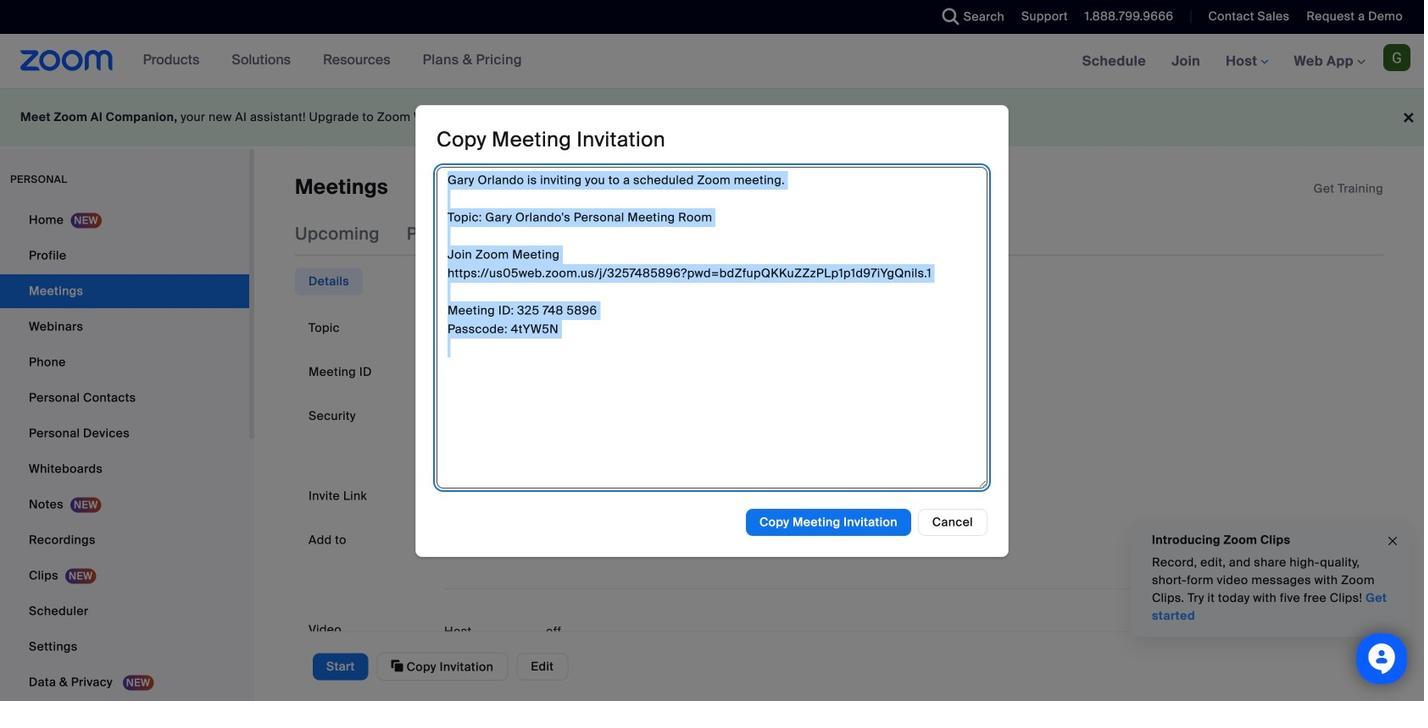 Task type: vqa. For each thing, say whether or not it's contained in the screenshot.
product information Navigation
yes



Task type: locate. For each thing, give the bounding box(es) containing it.
tab list
[[295, 268, 363, 295]]

0 vertical spatial application
[[1314, 181, 1383, 198]]

dialog
[[415, 105, 1009, 558]]

heading
[[437, 127, 665, 153]]

tabs of meeting tab list
[[295, 212, 840, 256]]

close image
[[1386, 532, 1399, 552]]

tab
[[295, 268, 363, 295]]

banner
[[0, 34, 1424, 89]]

application
[[1314, 181, 1383, 198], [444, 483, 1370, 510]]

2 checked image from the top
[[444, 440, 456, 458]]

checked image
[[444, 410, 456, 427], [444, 440, 456, 458]]

1 vertical spatial application
[[444, 483, 1370, 510]]

1 vertical spatial checked image
[[444, 440, 456, 458]]

copy image
[[391, 659, 403, 674]]

0 vertical spatial checked image
[[444, 410, 456, 427]]

footer
[[0, 88, 1424, 147]]

1 checked image from the top
[[444, 410, 456, 427]]



Task type: describe. For each thing, give the bounding box(es) containing it.
btn image
[[444, 533, 461, 550]]

personal menu menu
[[0, 203, 249, 702]]

meetings navigation
[[1069, 34, 1424, 89]]

copy invitation content text field
[[437, 167, 988, 489]]

product information navigation
[[130, 34, 535, 88]]

add to outlook calendar (.ics) image
[[605, 533, 622, 550]]

add to yahoo calendar image
[[802, 533, 819, 550]]



